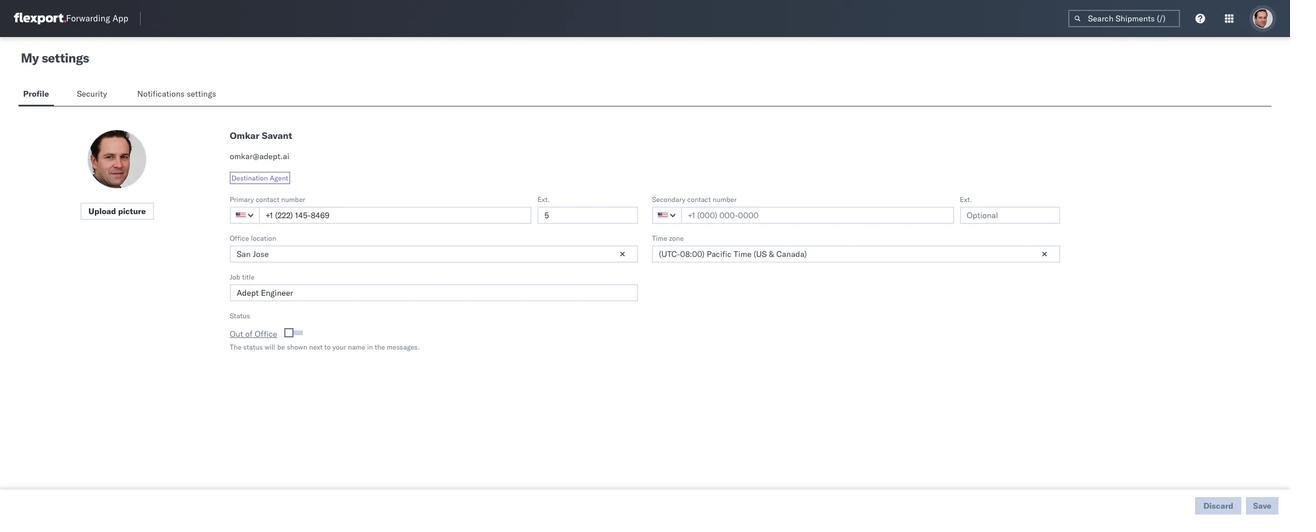 Task type: vqa. For each thing, say whether or not it's contained in the screenshot.
JOB TITLE at the left bottom
yes



Task type: locate. For each thing, give the bounding box(es) containing it.
0 horizontal spatial number
[[281, 195, 305, 204]]

0 horizontal spatial office
[[230, 234, 249, 243]]

1 horizontal spatial +1 (000) 000-0000 telephone field
[[681, 207, 955, 224]]

0 horizontal spatial ext.
[[538, 195, 550, 204]]

contact down destination agent
[[256, 195, 280, 204]]

0 horizontal spatial +1 (000) 000-0000 telephone field
[[259, 207, 532, 224]]

1 vertical spatial settings
[[187, 89, 216, 99]]

1 +1 (000) 000-0000 telephone field from the left
[[259, 207, 532, 224]]

United States text field
[[230, 207, 260, 224]]

settings right notifications
[[187, 89, 216, 99]]

contact
[[256, 195, 280, 204], [688, 195, 711, 204]]

messages.
[[387, 343, 420, 352]]

forwarding app
[[66, 13, 128, 24]]

San Jose text field
[[230, 246, 639, 263]]

settings
[[42, 50, 89, 66], [187, 89, 216, 99]]

office location
[[230, 234, 276, 243]]

profile
[[23, 89, 49, 99]]

ext.
[[538, 195, 550, 204], [960, 195, 973, 204]]

1 number from the left
[[281, 195, 305, 204]]

ext. up optional phone field
[[960, 195, 973, 204]]

the status will be shown next to your name in the messages.
[[230, 343, 420, 352]]

flexport. image
[[14, 13, 66, 24]]

None checkbox
[[287, 331, 303, 335]]

United States text field
[[652, 207, 683, 224]]

+1 (000) 000-0000 telephone field up the (utc-08:00) pacific time (us & canada) text field
[[681, 207, 955, 224]]

upload
[[89, 206, 116, 217]]

forwarding
[[66, 13, 110, 24]]

+1 (000) 000-0000 telephone field
[[259, 207, 532, 224], [681, 207, 955, 224]]

my settings
[[21, 50, 89, 66]]

number right secondary
[[713, 195, 737, 204]]

1 horizontal spatial contact
[[688, 195, 711, 204]]

0 vertical spatial settings
[[42, 50, 89, 66]]

+1 (000) 000-0000 telephone field up san jose text box
[[259, 207, 532, 224]]

time
[[652, 234, 668, 243]]

0 vertical spatial office
[[230, 234, 249, 243]]

contact right secondary
[[688, 195, 711, 204]]

office
[[230, 234, 249, 243], [255, 329, 277, 340]]

notifications settings
[[137, 89, 216, 99]]

1 horizontal spatial settings
[[187, 89, 216, 99]]

(UTC-08:00) Pacific Time (US & Canada) text field
[[652, 246, 1061, 263]]

2 contact from the left
[[688, 195, 711, 204]]

2 +1 (000) 000-0000 telephone field from the left
[[681, 207, 955, 224]]

secondary contact number
[[652, 195, 737, 204]]

0 horizontal spatial contact
[[256, 195, 280, 204]]

office up will
[[255, 329, 277, 340]]

settings right my
[[42, 50, 89, 66]]

number down agent
[[281, 195, 305, 204]]

1 horizontal spatial number
[[713, 195, 737, 204]]

my
[[21, 50, 39, 66]]

number
[[281, 195, 305, 204], [713, 195, 737, 204]]

1 contact from the left
[[256, 195, 280, 204]]

forwarding app link
[[14, 13, 128, 24]]

ext. up optional telephone field
[[538, 195, 550, 204]]

2 number from the left
[[713, 195, 737, 204]]

secondary
[[652, 195, 686, 204]]

1 vertical spatial office
[[255, 329, 277, 340]]

1 horizontal spatial office
[[255, 329, 277, 340]]

2 ext. from the left
[[960, 195, 973, 204]]

security button
[[72, 83, 114, 106]]

settings inside button
[[187, 89, 216, 99]]

Optional telephone field
[[960, 207, 1061, 224]]

profile button
[[19, 83, 54, 106]]

primary contact number
[[230, 195, 305, 204]]

1 horizontal spatial ext.
[[960, 195, 973, 204]]

be
[[277, 343, 285, 352]]

ext. for secondary contact number
[[960, 195, 973, 204]]

0 horizontal spatial settings
[[42, 50, 89, 66]]

office down united states text box
[[230, 234, 249, 243]]

app
[[112, 13, 128, 24]]

1 ext. from the left
[[538, 195, 550, 204]]

+1 (000) 000-0000 telephone field for primary contact number
[[259, 207, 532, 224]]

out of office
[[230, 329, 277, 340]]



Task type: describe. For each thing, give the bounding box(es) containing it.
name
[[348, 343, 366, 352]]

location
[[251, 234, 276, 243]]

number for primary contact number
[[281, 195, 305, 204]]

in
[[367, 343, 373, 352]]

ext. for primary contact number
[[538, 195, 550, 204]]

shown
[[287, 343, 307, 352]]

destination
[[232, 174, 268, 183]]

Job title text field
[[230, 284, 639, 302]]

of
[[245, 329, 253, 340]]

the
[[230, 343, 242, 352]]

your
[[333, 343, 346, 352]]

settings for notifications settings
[[187, 89, 216, 99]]

time zone
[[652, 234, 684, 243]]

Search Shipments (/) text field
[[1069, 10, 1181, 27]]

status
[[243, 343, 263, 352]]

security
[[77, 89, 107, 99]]

settings for my settings
[[42, 50, 89, 66]]

status
[[230, 312, 250, 320]]

to
[[325, 343, 331, 352]]

+1 (000) 000-0000 telephone field for secondary contact number
[[681, 207, 955, 224]]

upload picture
[[89, 206, 146, 217]]

picture
[[118, 206, 146, 217]]

omkar savant
[[230, 130, 292, 141]]

zone
[[670, 234, 684, 243]]

notifications
[[137, 89, 185, 99]]

omkar@adept.ai
[[230, 151, 290, 162]]

job title
[[230, 273, 255, 282]]

next
[[309, 343, 323, 352]]

contact for secondary
[[688, 195, 711, 204]]

job
[[230, 273, 241, 282]]

the
[[375, 343, 385, 352]]

title
[[242, 273, 255, 282]]

Optional telephone field
[[538, 207, 639, 224]]

will
[[265, 343, 276, 352]]

omkar
[[230, 130, 260, 141]]

contact for primary
[[256, 195, 280, 204]]

savant
[[262, 130, 292, 141]]

upload picture button
[[80, 203, 154, 220]]

notifications settings button
[[133, 83, 226, 106]]

destination agent
[[232, 174, 288, 183]]

out
[[230, 329, 243, 340]]

agent
[[270, 174, 288, 183]]

number for secondary contact number
[[713, 195, 737, 204]]

primary
[[230, 195, 254, 204]]



